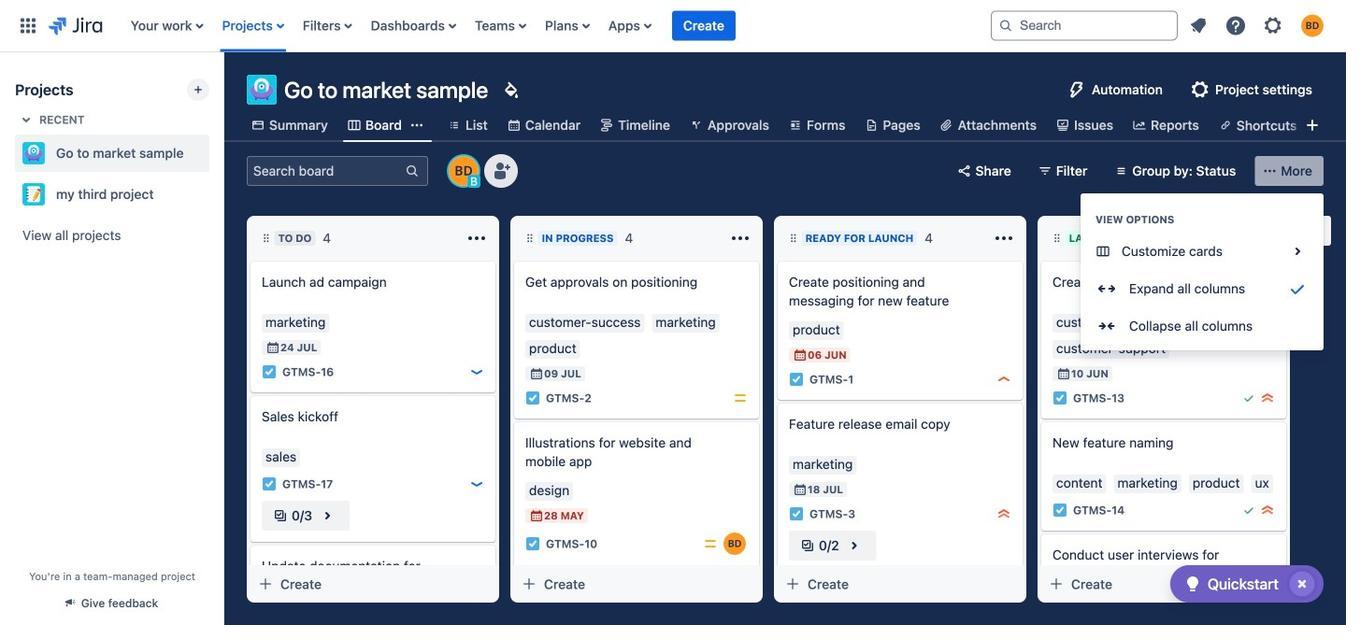 Task type: locate. For each thing, give the bounding box(es) containing it.
task image for low image
[[262, 477, 277, 492]]

task image
[[525, 391, 540, 406], [1053, 391, 1068, 406], [1053, 503, 1068, 518]]

automation image
[[1066, 79, 1088, 101]]

settings image
[[1262, 14, 1284, 37]]

medium image
[[733, 391, 748, 406], [703, 537, 718, 552]]

task image for the top medium image
[[525, 391, 540, 406]]

list
[[121, 0, 976, 52], [1182, 9, 1335, 43]]

due date: 09 july 2024 image
[[529, 366, 544, 381], [529, 366, 544, 381]]

create image
[[503, 251, 525, 274], [767, 251, 789, 274], [239, 383, 262, 406], [239, 533, 262, 555]]

low image
[[469, 477, 484, 492]]

done image
[[1241, 391, 1256, 406]]

done image
[[1241, 391, 1256, 406], [1241, 503, 1256, 518], [1241, 503, 1256, 518]]

heading
[[1081, 212, 1324, 227]]

highest image
[[1260, 391, 1275, 406], [1260, 503, 1275, 518], [996, 507, 1011, 522]]

due date: 24 july 2024 image
[[265, 340, 280, 355]]

dismiss quickstart image
[[1287, 569, 1317, 599]]

tab
[[343, 108, 432, 142]]

low image
[[469, 365, 484, 380]]

add to starred image
[[204, 142, 226, 165]]

due date: 10 june 2024 image
[[1056, 366, 1071, 381]]

1 vertical spatial medium image
[[703, 537, 718, 552]]

None search field
[[991, 11, 1178, 41]]

tab list
[[224, 108, 1323, 142]]

due date: 28 may 2024 image
[[529, 509, 544, 523]]

column actions image
[[466, 227, 488, 250]]

create status image
[[1305, 220, 1327, 242]]

project view element
[[224, 108, 1346, 142]]

0 vertical spatial medium image
[[733, 391, 748, 406]]

list item
[[672, 0, 736, 52]]

collapse image
[[716, 227, 738, 250]]

task image
[[262, 365, 277, 380], [789, 372, 804, 387], [262, 477, 277, 492], [789, 507, 804, 522], [525, 537, 540, 552]]

banner
[[0, 0, 1346, 52]]

task image for high icon on the bottom of page
[[789, 372, 804, 387]]

create image
[[239, 251, 262, 274], [767, 391, 789, 413], [503, 409, 525, 432], [503, 559, 525, 581], [767, 563, 789, 585]]

set project background image
[[499, 79, 522, 101]]

due date: 06 june 2024 image
[[793, 348, 808, 363], [793, 348, 808, 363]]

jira image
[[49, 14, 103, 37], [49, 14, 103, 37]]

1 horizontal spatial medium image
[[733, 391, 748, 406]]

your profile and settings image
[[1301, 14, 1324, 37]]

Search board field
[[248, 158, 405, 184]]

tab options image
[[409, 118, 424, 133]]

due date: 18 july 2024 image
[[793, 482, 808, 497], [793, 482, 808, 497]]

due date: 24 july 2024 image
[[265, 340, 280, 355]]



Task type: vqa. For each thing, say whether or not it's contained in the screenshot.
Star Sprint planning meeting icon
no



Task type: describe. For each thing, give the bounding box(es) containing it.
column actions image
[[729, 227, 752, 250]]

0 horizontal spatial list
[[121, 0, 976, 52]]

Search field
[[991, 11, 1178, 41]]

0 horizontal spatial medium image
[[703, 537, 718, 552]]

add to starred image
[[204, 183, 226, 206]]

collapse recent projects image
[[15, 108, 37, 131]]

appswitcher icon image
[[17, 14, 39, 37]]

create project image
[[191, 82, 206, 97]]

due date: 28 may 2024 image
[[529, 509, 544, 523]]

due date: 10 june 2024 image
[[1056, 366, 1071, 381]]

task image for done image
[[1053, 391, 1068, 406]]

high image
[[996, 372, 1011, 387]]

notifications image
[[1187, 14, 1210, 37]]

search image
[[998, 18, 1013, 33]]

barb dwyer image
[[724, 533, 746, 555]]

help image
[[1225, 14, 1247, 37]]

sidebar navigation image
[[204, 75, 245, 112]]

primary element
[[11, 0, 976, 52]]

collapse image
[[452, 227, 475, 250]]

task image for low icon
[[262, 365, 277, 380]]

view options group
[[1081, 193, 1324, 351]]

1 horizontal spatial list
[[1182, 9, 1335, 43]]



